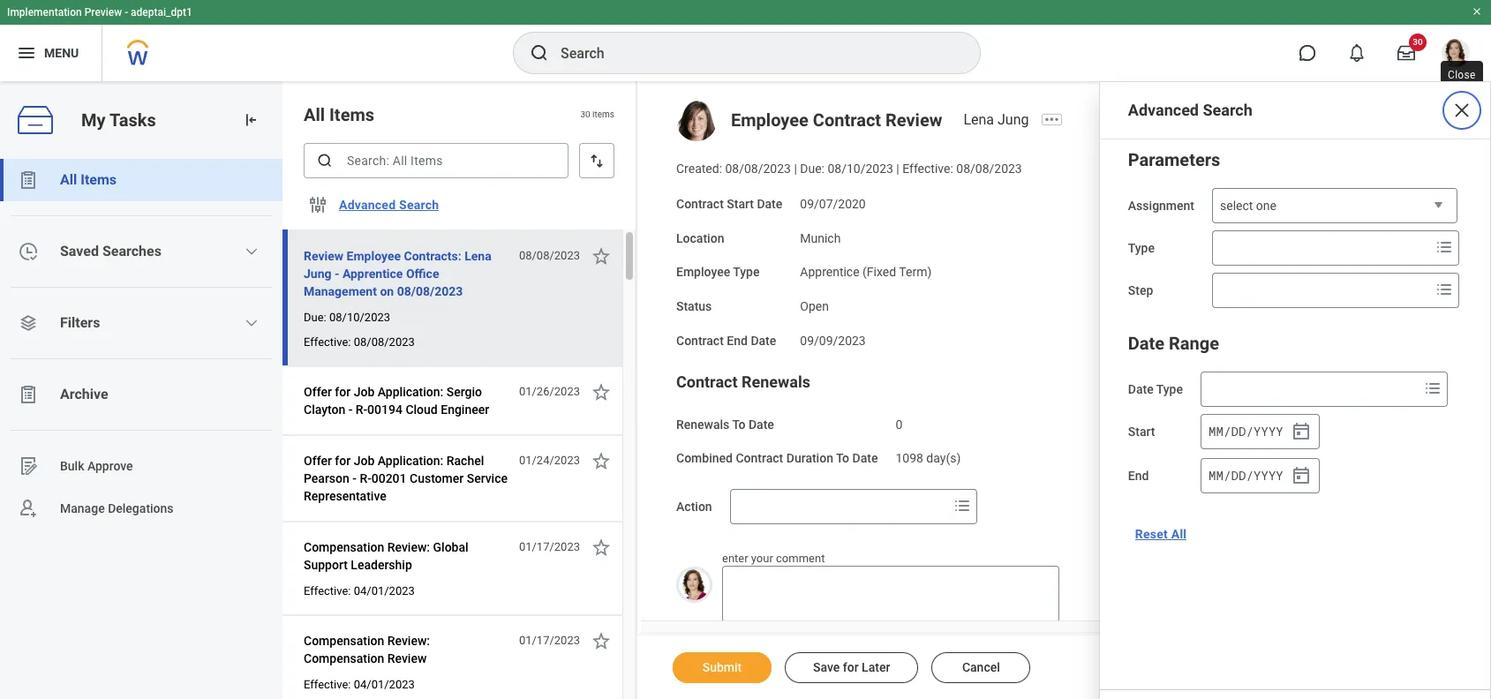 Task type: vqa. For each thing, say whether or not it's contained in the screenshot.
End
yes



Task type: locate. For each thing, give the bounding box(es) containing it.
2 clipboard image from the top
[[18, 384, 39, 405]]

application: up '00201'
[[378, 454, 443, 468]]

application: inside offer for job application: rachel pearson - r-00201 customer service representative
[[378, 454, 443, 468]]

advanced search inside button
[[339, 198, 439, 212]]

mm / dd / yyyy up end group at the bottom right of the page
[[1209, 423, 1283, 439]]

advanced search button
[[332, 187, 446, 222]]

1 dd from the top
[[1231, 423, 1246, 439]]

1 vertical spatial prompts image
[[1422, 378, 1443, 399]]

08/10/2023 inside item list element
[[329, 311, 390, 324]]

advanced right configure image
[[339, 198, 396, 212]]

1 for from the top
[[335, 385, 351, 399]]

1 vertical spatial start
[[1128, 425, 1155, 439]]

compensation review: global support leadership
[[304, 540, 468, 572]]

0 vertical spatial application:
[[378, 385, 443, 399]]

1 vertical spatial due:
[[304, 311, 326, 324]]

job up 00194
[[354, 385, 375, 399]]

- right preview
[[125, 6, 128, 19]]

1 vertical spatial all
[[60, 171, 77, 188]]

offer for job application: sergio clayton - r-00194 cloud engineer button
[[304, 381, 509, 420]]

prompts image for step
[[1434, 279, 1455, 300]]

1 vertical spatial 01/17/2023
[[519, 634, 580, 647]]

type inside date range 'group'
[[1156, 382, 1183, 396]]

1 application: from the top
[[378, 385, 443, 399]]

customer
[[410, 471, 464, 486]]

to
[[732, 417, 746, 431], [836, 451, 849, 465]]

end up reset
[[1128, 469, 1149, 483]]

0 vertical spatial r-
[[356, 403, 367, 417]]

contract for contract renewals
[[676, 372, 738, 391]]

2 horizontal spatial review
[[886, 109, 942, 131]]

advanced search down the search: all items text field
[[339, 198, 439, 212]]

all items inside button
[[60, 171, 117, 188]]

08/08/2023 inside review employee contracts: lena jung - apprentice office management on 08/08/2023
[[397, 284, 463, 298]]

1 horizontal spatial start
[[1128, 425, 1155, 439]]

- up management
[[335, 267, 339, 281]]

yyyy left calendar image
[[1254, 423, 1283, 439]]

engineer
[[441, 403, 489, 417]]

mm inside end group
[[1209, 467, 1224, 483]]

Action field
[[731, 491, 948, 523]]

mm
[[1209, 423, 1224, 439], [1209, 467, 1224, 483]]

1 vertical spatial review:
[[387, 634, 430, 648]]

08/10/2023
[[828, 162, 893, 176], [329, 311, 390, 324]]

1 vertical spatial mm
[[1209, 467, 1224, 483]]

1 vertical spatial advanced search
[[339, 198, 439, 212]]

my tasks
[[81, 109, 156, 130]]

effective: 04/01/2023 down leadership
[[304, 584, 415, 598]]

2 vertical spatial prompts image
[[951, 495, 973, 516]]

application: up the cloud
[[378, 385, 443, 399]]

0 vertical spatial renewals
[[742, 372, 810, 391]]

mm inside start group
[[1209, 423, 1224, 439]]

0 vertical spatial job
[[354, 385, 375, 399]]

0 vertical spatial advanced search
[[1128, 101, 1253, 119]]

0 vertical spatial due:
[[800, 162, 825, 176]]

5 star image from the top
[[591, 630, 612, 652]]

parameters group
[[1128, 146, 1462, 308]]

due: up the 'contract start date' element
[[800, 162, 825, 176]]

1 vertical spatial offer
[[304, 454, 332, 468]]

prompts image for date type
[[1422, 378, 1443, 399]]

date left '09/07/2020'
[[757, 197, 782, 211]]

1 offer from the top
[[304, 385, 332, 399]]

1 vertical spatial 08/10/2023
[[329, 311, 390, 324]]

lena jung element
[[964, 111, 1040, 128]]

/
[[1224, 423, 1231, 439], [1246, 423, 1254, 439], [1224, 467, 1231, 483], [1246, 467, 1254, 483]]

start down date type
[[1128, 425, 1155, 439]]

mm / dd / yyyy inside end group
[[1209, 467, 1283, 483]]

1 horizontal spatial advanced search
[[1128, 101, 1253, 119]]

search down the search: all items text field
[[399, 198, 439, 212]]

r- up representative
[[360, 471, 371, 486]]

clipboard image inside the all items button
[[18, 170, 39, 191]]

clipboard image for archive
[[18, 384, 39, 405]]

mm up end group at the bottom right of the page
[[1209, 423, 1224, 439]]

effective: 04/01/2023 down compensation review: compensation review
[[304, 678, 415, 691]]

1 horizontal spatial review
[[387, 652, 427, 666]]

job up '00201'
[[354, 454, 375, 468]]

0 vertical spatial to
[[732, 417, 746, 431]]

type
[[1128, 241, 1155, 255], [733, 265, 760, 279], [1156, 382, 1183, 396]]

0 vertical spatial jung
[[998, 111, 1029, 128]]

contract up created: 08/08/2023 | due: 08/10/2023 | effective: 08/08/2023
[[813, 109, 881, 131]]

0 horizontal spatial advanced search
[[339, 198, 439, 212]]

04/01/2023 for support
[[354, 584, 415, 598]]

|
[[794, 162, 797, 176], [896, 162, 899, 176]]

advanced inside button
[[339, 198, 396, 212]]

lena
[[964, 111, 994, 128], [465, 249, 492, 263]]

- inside offer for job application: rachel pearson - r-00201 customer service representative
[[353, 471, 357, 486]]

renewals up the combined
[[676, 417, 730, 431]]

all inside list
[[60, 171, 77, 188]]

1 horizontal spatial renewals
[[742, 372, 810, 391]]

1 vertical spatial compensation
[[304, 634, 384, 648]]

1 mm / dd / yyyy from the top
[[1209, 423, 1283, 439]]

compensation review: compensation review
[[304, 634, 430, 666]]

combined
[[676, 451, 733, 465]]

select one
[[1220, 199, 1277, 213]]

Search: All Items text field
[[304, 143, 569, 178]]

end group
[[1201, 458, 1320, 494]]

0 vertical spatial all items
[[304, 104, 374, 125]]

contract start date
[[676, 197, 782, 211]]

archive button
[[0, 373, 283, 416]]

0 horizontal spatial all items
[[60, 171, 117, 188]]

start
[[727, 197, 754, 211], [1128, 425, 1155, 439]]

1 horizontal spatial all items
[[304, 104, 374, 125]]

calendar image
[[1291, 465, 1312, 486]]

date range button
[[1128, 333, 1219, 354]]

rachel
[[447, 454, 484, 468]]

1 horizontal spatial end
[[1128, 469, 1149, 483]]

2 vertical spatial all
[[1171, 527, 1187, 541]]

item list element
[[283, 81, 637, 699]]

compensation inside compensation review: global support leadership
[[304, 540, 384, 554]]

1 horizontal spatial type
[[1128, 241, 1155, 255]]

yyyy for end
[[1254, 467, 1283, 483]]

1 horizontal spatial advanced
[[1128, 101, 1199, 119]]

apprentice
[[800, 265, 860, 279], [342, 267, 403, 281]]

clipboard image
[[18, 170, 39, 191], [18, 384, 39, 405]]

1 vertical spatial dd
[[1231, 467, 1246, 483]]

to down contract renewals
[[732, 417, 746, 431]]

08/10/2023 up the 'contract start date' element
[[828, 162, 893, 176]]

application:
[[378, 385, 443, 399], [378, 454, 443, 468]]

0 horizontal spatial all
[[60, 171, 77, 188]]

4 star image from the top
[[591, 537, 612, 558]]

offer for job application: rachel pearson - r-00201 customer service representative button
[[304, 450, 509, 507]]

- right clayton
[[348, 403, 353, 417]]

employee up the "on"
[[347, 249, 401, 263]]

search up parameters
[[1203, 101, 1253, 119]]

dd up end group at the bottom right of the page
[[1231, 423, 1246, 439]]

dd inside end group
[[1231, 467, 1246, 483]]

2 horizontal spatial all
[[1171, 527, 1187, 541]]

01/17/2023 for compensation review: compensation review
[[519, 634, 580, 647]]

1 compensation from the top
[[304, 540, 384, 554]]

contract renewals button
[[676, 372, 810, 391]]

date left 1098
[[852, 451, 878, 465]]

0 vertical spatial employee
[[731, 109, 809, 131]]

job inside offer for job application: rachel pearson - r-00201 customer service representative
[[354, 454, 375, 468]]

0 vertical spatial review:
[[387, 540, 430, 554]]

1 vertical spatial clipboard image
[[18, 384, 39, 405]]

1 horizontal spatial employee
[[676, 265, 730, 279]]

1 horizontal spatial |
[[896, 162, 899, 176]]

1 mm from the top
[[1209, 423, 1224, 439]]

contract down status
[[676, 334, 724, 348]]

2 vertical spatial type
[[1156, 382, 1183, 396]]

2 04/01/2023 from the top
[[354, 678, 415, 691]]

0 vertical spatial compensation
[[304, 540, 384, 554]]

2 for from the top
[[335, 454, 351, 468]]

2 01/17/2023 from the top
[[519, 634, 580, 647]]

1 horizontal spatial jung
[[998, 111, 1029, 128]]

application: inside offer for job application: sergio clayton - r-00194 cloud engineer
[[378, 385, 443, 399]]

2 effective: 04/01/2023 from the top
[[304, 678, 415, 691]]

0 horizontal spatial |
[[794, 162, 797, 176]]

0 vertical spatial mm / dd / yyyy
[[1209, 423, 1283, 439]]

apprentice up the "on"
[[342, 267, 403, 281]]

delegations
[[108, 501, 174, 515]]

configure image
[[307, 194, 328, 215]]

mm / dd / yyyy inside start group
[[1209, 423, 1283, 439]]

1 vertical spatial job
[[354, 454, 375, 468]]

my tasks element
[[0, 81, 283, 699]]

0 horizontal spatial to
[[732, 417, 746, 431]]

Step field
[[1213, 275, 1430, 306]]

employee right employee's photo (lena jung)
[[731, 109, 809, 131]]

advanced search inside dialog
[[1128, 101, 1253, 119]]

type down contract start date
[[733, 265, 760, 279]]

dd for start
[[1231, 423, 1246, 439]]

0 horizontal spatial type
[[733, 265, 760, 279]]

1 vertical spatial for
[[335, 454, 351, 468]]

0 vertical spatial dd
[[1231, 423, 1246, 439]]

1 review: from the top
[[387, 540, 430, 554]]

dd down start group
[[1231, 467, 1246, 483]]

1 horizontal spatial lena
[[964, 111, 994, 128]]

all items
[[304, 104, 374, 125], [60, 171, 117, 188]]

for up clayton
[[335, 385, 351, 399]]

0 horizontal spatial review
[[304, 249, 343, 263]]

1 horizontal spatial to
[[836, 451, 849, 465]]

0 vertical spatial 01/17/2023
[[519, 540, 580, 554]]

manage delegations
[[60, 501, 174, 515]]

1 effective: 04/01/2023 from the top
[[304, 584, 415, 598]]

items inside item list element
[[329, 104, 374, 125]]

1 star image from the top
[[591, 245, 612, 267]]

1 horizontal spatial 08/10/2023
[[828, 162, 893, 176]]

0 horizontal spatial lena
[[465, 249, 492, 263]]

1 vertical spatial to
[[836, 451, 849, 465]]

global
[[433, 540, 468, 554]]

search image
[[529, 42, 550, 64], [316, 152, 334, 170]]

1 clipboard image from the top
[[18, 170, 39, 191]]

01/26/2023
[[519, 385, 580, 398]]

jung
[[998, 111, 1029, 128], [304, 267, 332, 281]]

r- right clayton
[[356, 403, 367, 417]]

search
[[1203, 101, 1253, 119], [399, 198, 439, 212]]

job
[[354, 385, 375, 399], [354, 454, 375, 468]]

employee for employee type
[[676, 265, 730, 279]]

munich
[[800, 231, 841, 245]]

contract end date element
[[800, 323, 866, 349]]

1 vertical spatial 04/01/2023
[[354, 678, 415, 691]]

renewals down contract end date
[[742, 372, 810, 391]]

employee down the location
[[676, 265, 730, 279]]

type up step
[[1128, 241, 1155, 255]]

date
[[757, 197, 782, 211], [1128, 333, 1165, 354], [751, 334, 776, 348], [1128, 382, 1154, 396], [749, 417, 774, 431], [852, 451, 878, 465]]

1 horizontal spatial items
[[329, 104, 374, 125]]

0 vertical spatial yyyy
[[1254, 423, 1283, 439]]

support
[[304, 558, 348, 572]]

offer
[[304, 385, 332, 399], [304, 454, 332, 468]]

for inside offer for job application: rachel pearson - r-00201 customer service representative
[[335, 454, 351, 468]]

yyyy
[[1254, 423, 1283, 439], [1254, 467, 1283, 483]]

2 vertical spatial employee
[[676, 265, 730, 279]]

end
[[727, 334, 748, 348], [1128, 469, 1149, 483]]

offer for job application: sergio clayton - r-00194 cloud engineer
[[304, 385, 489, 417]]

2 compensation from the top
[[304, 634, 384, 648]]

-
[[125, 6, 128, 19], [335, 267, 339, 281], [348, 403, 353, 417], [353, 471, 357, 486]]

0 vertical spatial prompts image
[[1434, 279, 1455, 300]]

advanced search
[[1128, 101, 1253, 119], [339, 198, 439, 212]]

effective: 08/08/2023
[[304, 335, 415, 349]]

mm down start group
[[1209, 467, 1224, 483]]

dd inside start group
[[1231, 423, 1246, 439]]

0 vertical spatial all
[[304, 104, 325, 125]]

job for 00201
[[354, 454, 375, 468]]

1 vertical spatial review
[[304, 249, 343, 263]]

advanced search up parameters
[[1128, 101, 1253, 119]]

1 vertical spatial effective: 04/01/2023
[[304, 678, 415, 691]]

transformation import image
[[242, 111, 260, 129]]

for up pearson
[[335, 454, 351, 468]]

munich element
[[800, 227, 841, 245]]

offer up pearson
[[304, 454, 332, 468]]

advanced
[[1128, 101, 1199, 119], [339, 198, 396, 212]]

r- for 00201
[[360, 471, 371, 486]]

star image
[[591, 245, 612, 267], [591, 381, 612, 403], [591, 450, 612, 471], [591, 537, 612, 558], [591, 630, 612, 652]]

2 vertical spatial compensation
[[304, 652, 384, 666]]

1 horizontal spatial due:
[[800, 162, 825, 176]]

type down date range button
[[1156, 382, 1183, 396]]

contract
[[813, 109, 881, 131], [676, 197, 724, 211], [676, 334, 724, 348], [676, 372, 738, 391], [736, 451, 783, 465]]

contract down contract end date
[[676, 372, 738, 391]]

2 horizontal spatial employee
[[731, 109, 809, 131]]

0 horizontal spatial 08/10/2023
[[329, 311, 390, 324]]

04/01/2023
[[354, 584, 415, 598], [354, 678, 415, 691]]

1 vertical spatial application:
[[378, 454, 443, 468]]

for
[[335, 385, 351, 399], [335, 454, 351, 468]]

1 vertical spatial search image
[[316, 152, 334, 170]]

contract up the location
[[676, 197, 724, 211]]

review: inside compensation review: compensation review
[[387, 634, 430, 648]]

mm / dd / yyyy down start group
[[1209, 467, 1283, 483]]

inbox large image
[[1398, 44, 1415, 62]]

1 vertical spatial all items
[[60, 171, 117, 188]]

2 mm from the top
[[1209, 467, 1224, 483]]

review:
[[387, 540, 430, 554], [387, 634, 430, 648]]

compensation for review
[[304, 634, 384, 648]]

0 horizontal spatial due:
[[304, 311, 326, 324]]

date range group
[[1128, 329, 1462, 495]]

04/01/2023 down leadership
[[354, 584, 415, 598]]

offer inside offer for job application: rachel pearson - r-00201 customer service representative
[[304, 454, 332, 468]]

1 01/17/2023 from the top
[[519, 540, 580, 554]]

leadership
[[351, 558, 412, 572]]

sergio
[[447, 385, 482, 399]]

08/08/2023
[[725, 162, 791, 176], [956, 162, 1022, 176], [519, 249, 580, 262], [397, 284, 463, 298], [354, 335, 415, 349]]

compensation
[[304, 540, 384, 554], [304, 634, 384, 648], [304, 652, 384, 666]]

star image for compensation review: global support leadership
[[591, 537, 612, 558]]

list containing all items
[[0, 159, 283, 530]]

r- inside offer for job application: rachel pearson - r-00201 customer service representative
[[360, 471, 371, 486]]

01/17/2023
[[519, 540, 580, 554], [519, 634, 580, 647]]

clipboard image inside archive button
[[18, 384, 39, 405]]

0
[[896, 417, 903, 431]]

1 vertical spatial jung
[[304, 267, 332, 281]]

2 vertical spatial review
[[387, 652, 427, 666]]

2 horizontal spatial type
[[1156, 382, 1183, 396]]

employee's photo (logan mcneil) image
[[676, 567, 712, 603]]

date up date type
[[1128, 333, 1165, 354]]

0 vertical spatial for
[[335, 385, 351, 399]]

0 horizontal spatial search image
[[316, 152, 334, 170]]

0 vertical spatial effective: 04/01/2023
[[304, 584, 415, 598]]

list
[[0, 159, 283, 530]]

apprentice down munich at right
[[800, 265, 860, 279]]

renewals to date element
[[896, 407, 903, 433]]

advanced up parameters
[[1128, 101, 1199, 119]]

0 horizontal spatial apprentice
[[342, 267, 403, 281]]

1 vertical spatial items
[[81, 171, 117, 188]]

04/01/2023 down compensation review: compensation review
[[354, 678, 415, 691]]

2 | from the left
[[896, 162, 899, 176]]

r-
[[356, 403, 367, 417], [360, 471, 371, 486]]

1 job from the top
[[354, 385, 375, 399]]

application: for cloud
[[378, 385, 443, 399]]

offer inside offer for job application: sergio clayton - r-00194 cloud engineer
[[304, 385, 332, 399]]

profile logan mcneil element
[[1431, 34, 1481, 72]]

- inside review employee contracts: lena jung - apprentice office management on 08/08/2023
[[335, 267, 339, 281]]

review
[[886, 109, 942, 131], [304, 249, 343, 263], [387, 652, 427, 666]]

r- inside offer for job application: sergio clayton - r-00194 cloud engineer
[[356, 403, 367, 417]]

items
[[329, 104, 374, 125], [81, 171, 117, 188]]

2 application: from the top
[[378, 454, 443, 468]]

1 vertical spatial advanced
[[339, 198, 396, 212]]

0 vertical spatial type
[[1128, 241, 1155, 255]]

enter your comment text field
[[722, 566, 1059, 623]]

action bar region
[[637, 635, 1491, 699], [1100, 690, 1490, 699]]

prompts image inside parameters group
[[1434, 279, 1455, 300]]

3 star image from the top
[[591, 450, 612, 471]]

all items inside item list element
[[304, 104, 374, 125]]

1 vertical spatial employee
[[347, 249, 401, 263]]

offer up clayton
[[304, 385, 332, 399]]

office
[[406, 267, 439, 281]]

dd
[[1231, 423, 1246, 439], [1231, 467, 1246, 483]]

2 review: from the top
[[387, 634, 430, 648]]

job inside offer for job application: sergio clayton - r-00194 cloud engineer
[[354, 385, 375, 399]]

search inside dialog
[[1203, 101, 1253, 119]]

0 horizontal spatial items
[[81, 171, 117, 188]]

implementation preview -   adeptai_dpt1 banner
[[0, 0, 1491, 81]]

08/10/2023 up effective: 08/08/2023
[[329, 311, 390, 324]]

1 vertical spatial end
[[1128, 469, 1149, 483]]

employee contract review
[[731, 109, 942, 131]]

2 offer from the top
[[304, 454, 332, 468]]

review: down leadership
[[387, 634, 430, 648]]

bulk approve
[[60, 459, 133, 473]]

3 compensation from the top
[[304, 652, 384, 666]]

effective:
[[902, 162, 953, 176], [304, 335, 351, 349], [304, 584, 351, 598], [304, 678, 351, 691]]

1 vertical spatial search
[[399, 198, 439, 212]]

yyyy inside end group
[[1254, 467, 1283, 483]]

review: up leadership
[[387, 540, 430, 554]]

job for 00194
[[354, 385, 375, 399]]

2 job from the top
[[354, 454, 375, 468]]

review: for global
[[387, 540, 430, 554]]

prompts image
[[1434, 279, 1455, 300], [1422, 378, 1443, 399], [951, 495, 973, 516]]

yyyy left calendar icon
[[1254, 467, 1283, 483]]

offer for job application: rachel pearson - r-00201 customer service representative
[[304, 454, 508, 503]]

mm / dd / yyyy for end
[[1209, 467, 1283, 483]]

for inside offer for job application: sergio clayton - r-00194 cloud engineer
[[335, 385, 351, 399]]

2 dd from the top
[[1231, 467, 1246, 483]]

review: inside compensation review: global support leadership
[[387, 540, 430, 554]]

close
[[1448, 69, 1476, 81]]

1 vertical spatial type
[[733, 265, 760, 279]]

all inside advanced search dialog
[[1171, 527, 1187, 541]]

clipboard image for all items
[[18, 170, 39, 191]]

0 horizontal spatial jung
[[304, 267, 332, 281]]

2 mm / dd / yyyy from the top
[[1209, 467, 1283, 483]]

1 04/01/2023 from the top
[[354, 584, 415, 598]]

1 horizontal spatial search
[[1203, 101, 1253, 119]]

00201
[[371, 471, 407, 486]]

open element
[[800, 296, 829, 313]]

end up contract renewals
[[727, 334, 748, 348]]

review inside review employee contracts: lena jung - apprentice office management on 08/08/2023
[[304, 249, 343, 263]]

contract start date element
[[800, 186, 866, 212]]

contract renewals group
[[676, 371, 1443, 468]]

mm for start
[[1209, 423, 1224, 439]]

1 yyyy from the top
[[1254, 423, 1283, 439]]

0 horizontal spatial employee
[[347, 249, 401, 263]]

0 vertical spatial clipboard image
[[18, 170, 39, 191]]

due: down management
[[304, 311, 326, 324]]

start up employee type
[[727, 197, 754, 211]]

your
[[751, 552, 773, 565]]

0 vertical spatial advanced
[[1128, 101, 1199, 119]]

0 vertical spatial items
[[329, 104, 374, 125]]

2 yyyy from the top
[[1254, 467, 1283, 483]]

to right duration
[[836, 451, 849, 465]]

yyyy inside start group
[[1254, 423, 1283, 439]]

created: 08/08/2023 | due: 08/10/2023 | effective: 08/08/2023
[[676, 162, 1022, 176]]

0 horizontal spatial search
[[399, 198, 439, 212]]

- up representative
[[353, 471, 357, 486]]

apprentice inside review employee contracts: lena jung - apprentice office management on 08/08/2023
[[342, 267, 403, 281]]



Task type: describe. For each thing, give the bounding box(es) containing it.
type inside parameters group
[[1128, 241, 1155, 255]]

tasks
[[109, 109, 156, 130]]

on
[[380, 284, 394, 298]]

0 vertical spatial search image
[[529, 42, 550, 64]]

2 star image from the top
[[591, 381, 612, 403]]

range
[[1169, 333, 1219, 354]]

close environment banner image
[[1472, 6, 1482, 17]]

enter
[[722, 552, 748, 565]]

items inside button
[[81, 171, 117, 188]]

prompts image
[[1434, 237, 1455, 258]]

apprentice (fixed term)
[[800, 265, 932, 279]]

effective: 04/01/2023 for review
[[304, 678, 415, 691]]

enter your comment
[[722, 552, 825, 565]]

type for employee type
[[733, 265, 760, 279]]

date type
[[1128, 382, 1183, 396]]

user plus image
[[18, 498, 39, 519]]

reset all button
[[1128, 516, 1194, 552]]

due: 08/10/2023
[[304, 311, 390, 324]]

0 vertical spatial start
[[727, 197, 754, 211]]

contracts:
[[404, 249, 462, 263]]

1098 day(s)
[[896, 451, 961, 465]]

compensation review: global support leadership button
[[304, 537, 509, 576]]

contract for contract start date
[[676, 197, 724, 211]]

30
[[580, 110, 590, 119]]

parameters button
[[1128, 149, 1220, 170]]

items
[[592, 110, 614, 119]]

mm for end
[[1209, 467, 1224, 483]]

0 vertical spatial lena
[[964, 111, 994, 128]]

offer for offer for job application: rachel pearson - r-00201 customer service representative
[[304, 454, 332, 468]]

offer for offer for job application: sergio clayton - r-00194 cloud engineer
[[304, 385, 332, 399]]

action bar region inside advanced search dialog
[[1100, 690, 1490, 699]]

dd for end
[[1231, 467, 1246, 483]]

reset all
[[1135, 527, 1187, 541]]

01/24/2023
[[519, 454, 580, 467]]

search inside button
[[399, 198, 439, 212]]

lena jung
[[964, 111, 1029, 128]]

00194
[[367, 403, 402, 417]]

combined contract duration to date element
[[896, 441, 961, 467]]

review employee contracts: lena jung - apprentice office management on 08/08/2023 button
[[304, 245, 509, 302]]

yyyy for start
[[1254, 423, 1283, 439]]

calendar image
[[1291, 421, 1312, 442]]

advanced search dialog
[[1099, 81, 1491, 699]]

date down date range button
[[1128, 382, 1154, 396]]

service
[[467, 471, 508, 486]]

parameters
[[1128, 149, 1220, 170]]

renewals to date
[[676, 417, 774, 431]]

implementation preview -   adeptai_dpt1
[[7, 6, 192, 19]]

management
[[304, 284, 377, 298]]

effective: 04/01/2023 for support
[[304, 584, 415, 598]]

term)
[[899, 265, 932, 279]]

1 horizontal spatial apprentice
[[800, 265, 860, 279]]

adeptai_dpt1
[[131, 6, 192, 19]]

cloud
[[406, 403, 438, 417]]

step
[[1128, 283, 1153, 298]]

contract renewals
[[676, 372, 810, 391]]

day(s)
[[926, 451, 961, 465]]

pearson
[[304, 471, 349, 486]]

advanced inside dialog
[[1128, 101, 1199, 119]]

- inside offer for job application: sergio clayton - r-00194 cloud engineer
[[348, 403, 353, 417]]

Type field
[[1213, 232, 1430, 264]]

review employee contracts: lena jung - apprentice office management on 08/08/2023
[[304, 249, 492, 298]]

comment
[[776, 552, 825, 565]]

location
[[676, 231, 724, 245]]

contract down renewals to date
[[736, 451, 783, 465]]

application: for customer
[[378, 454, 443, 468]]

approve
[[87, 459, 133, 473]]

- inside banner
[[125, 6, 128, 19]]

assignment
[[1128, 199, 1195, 213]]

contract for contract end date
[[676, 334, 724, 348]]

created:
[[676, 162, 722, 176]]

01/17/2023 for compensation review: global support leadership
[[519, 540, 580, 554]]

contract end date
[[676, 334, 776, 348]]

(fixed
[[863, 265, 896, 279]]

manage
[[60, 501, 105, 515]]

type for date type
[[1156, 382, 1183, 396]]

mm / dd / yyyy for start
[[1209, 423, 1283, 439]]

my
[[81, 109, 106, 130]]

Date Type field
[[1202, 373, 1419, 405]]

1 | from the left
[[794, 162, 797, 176]]

bulk approve link
[[0, 445, 283, 487]]

action
[[676, 500, 712, 514]]

due: inside item list element
[[304, 311, 326, 324]]

04/01/2023 for review
[[354, 678, 415, 691]]

bulk
[[60, 459, 84, 473]]

status
[[676, 299, 712, 313]]

end inside date range 'group'
[[1128, 469, 1149, 483]]

archive
[[60, 386, 108, 403]]

reset
[[1135, 527, 1168, 541]]

close tooltip
[[1437, 57, 1487, 93]]

jung inside review employee contracts: lena jung - apprentice office management on 08/08/2023
[[304, 267, 332, 281]]

all items button
[[0, 159, 283, 201]]

employee's photo (lena jung) image
[[676, 101, 717, 141]]

1 vertical spatial renewals
[[676, 417, 730, 431]]

duration
[[786, 451, 833, 465]]

09/07/2020
[[800, 197, 866, 211]]

search image inside item list element
[[316, 152, 334, 170]]

date up the contract renewals button
[[751, 334, 776, 348]]

review inside compensation review: compensation review
[[387, 652, 427, 666]]

preview
[[84, 6, 122, 19]]

clayton
[[304, 403, 345, 417]]

date up the combined contract duration to date
[[749, 417, 774, 431]]

one
[[1256, 199, 1277, 213]]

09/09/2023
[[800, 334, 866, 348]]

employee inside review employee contracts: lena jung - apprentice office management on 08/08/2023
[[347, 249, 401, 263]]

employee type
[[676, 265, 760, 279]]

notifications large image
[[1348, 44, 1366, 62]]

select
[[1220, 199, 1253, 213]]

star image for review employee contracts: lena jung - apprentice office management on 08/08/2023
[[591, 245, 612, 267]]

review: for compensation
[[387, 634, 430, 648]]

start inside date range 'group'
[[1128, 425, 1155, 439]]

apprentice (fixed term) element
[[800, 262, 932, 279]]

employee for employee contract review
[[731, 109, 809, 131]]

lena inside review employee contracts: lena jung - apprentice office management on 08/08/2023
[[465, 249, 492, 263]]

prompts image for action
[[951, 495, 973, 516]]

r- for 00194
[[356, 403, 367, 417]]

30 items
[[580, 110, 614, 119]]

for for clayton
[[335, 385, 351, 399]]

1098
[[896, 451, 923, 465]]

compensation review: compensation review button
[[304, 630, 509, 669]]

manage delegations link
[[0, 487, 283, 530]]

0 vertical spatial 08/10/2023
[[828, 162, 893, 176]]

start group
[[1201, 414, 1320, 449]]

0 horizontal spatial end
[[727, 334, 748, 348]]

combined contract duration to date
[[676, 451, 878, 465]]

rename image
[[18, 456, 39, 477]]

select one button
[[1212, 188, 1458, 224]]

for for pearson
[[335, 454, 351, 468]]

date range
[[1128, 333, 1219, 354]]

representative
[[304, 489, 387, 503]]

x image
[[1451, 100, 1473, 121]]

compensation for support
[[304, 540, 384, 554]]

all inside item list element
[[304, 104, 325, 125]]

implementation
[[7, 6, 82, 19]]

star image for compensation review: compensation review
[[591, 630, 612, 652]]

open
[[800, 299, 829, 313]]



